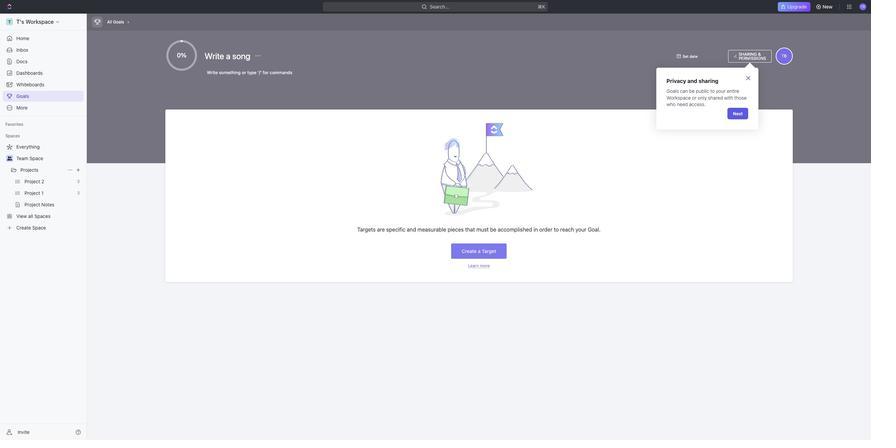 Task type: vqa. For each thing, say whether or not it's contained in the screenshot.
AND
yes



Task type: locate. For each thing, give the bounding box(es) containing it.
your inside the goals can be public to your entire workspace or only shared with those who need access.
[[717, 88, 726, 94]]

2
[[41, 179, 44, 185]]

workspace up home link
[[26, 19, 54, 25]]

t's workspace, , element
[[6, 18, 13, 25]]

permissions
[[739, 56, 767, 61]]

1 3 from the top
[[77, 179, 80, 184]]

create a target
[[462, 249, 497, 254]]

sidebar navigation
[[0, 14, 88, 441]]

t's
[[16, 19, 24, 25]]

0 vertical spatial to
[[711, 88, 715, 94]]

and inside × dialog
[[688, 78, 698, 84]]

those
[[735, 95, 747, 101]]

your up the shared
[[717, 88, 726, 94]]

be
[[690, 88, 695, 94], [491, 227, 497, 233]]

project left 2
[[25, 179, 40, 185]]

learn
[[469, 264, 479, 269]]

0 vertical spatial 3
[[77, 179, 80, 184]]

goals link
[[3, 91, 84, 102]]

new button
[[814, 1, 838, 12]]

1 vertical spatial spaces
[[34, 214, 51, 219]]

whiteboards
[[16, 82, 44, 88]]

1 horizontal spatial your
[[717, 88, 726, 94]]

tree
[[3, 142, 84, 234]]

0 vertical spatial your
[[717, 88, 726, 94]]

0 vertical spatial and
[[688, 78, 698, 84]]

to right order
[[554, 227, 559, 233]]

0 vertical spatial space
[[29, 156, 43, 161]]

your left goal.
[[576, 227, 587, 233]]

3 project from the top
[[25, 202, 40, 208]]

goals up the more on the top left
[[16, 93, 29, 99]]

0 vertical spatial be
[[690, 88, 695, 94]]

3 for 2
[[77, 179, 80, 184]]

1 vertical spatial tb
[[782, 53, 788, 59]]

pieces
[[448, 227, 464, 233]]

specific
[[387, 227, 406, 233]]

date
[[690, 54, 698, 58]]

order
[[540, 227, 553, 233]]

be right must
[[491, 227, 497, 233]]

1 horizontal spatial goals
[[667, 88, 680, 94]]

workspace
[[26, 19, 54, 25], [667, 95, 692, 101]]

1 vertical spatial project
[[25, 190, 40, 196]]

0 horizontal spatial to
[[554, 227, 559, 233]]

project for project 1
[[25, 190, 40, 196]]

1 vertical spatial be
[[491, 227, 497, 233]]

space down view all spaces link
[[32, 225, 46, 231]]

spaces
[[5, 134, 20, 139], [34, 214, 51, 219]]

1 horizontal spatial workspace
[[667, 95, 692, 101]]

goals inside sidebar navigation
[[16, 93, 29, 99]]

1 vertical spatial tb button
[[776, 48, 793, 65]]

1 horizontal spatial spaces
[[34, 214, 51, 219]]

1 horizontal spatial to
[[711, 88, 715, 94]]

or
[[693, 95, 697, 101]]

3 up project notes link
[[77, 191, 80, 196]]

1 vertical spatial your
[[576, 227, 587, 233]]

be up or
[[690, 88, 695, 94]]

team
[[16, 156, 28, 161]]

project left 1
[[25, 190, 40, 196]]

create
[[16, 225, 31, 231]]

0 vertical spatial workspace
[[26, 19, 54, 25]]

1 horizontal spatial tb
[[862, 5, 866, 9]]

tb
[[862, 5, 866, 9], [782, 53, 788, 59]]

1 project from the top
[[25, 179, 40, 185]]

0 horizontal spatial be
[[491, 227, 497, 233]]

workspace up need
[[667, 95, 692, 101]]

more
[[16, 105, 28, 111]]

goal.
[[588, 227, 601, 233]]

0 horizontal spatial goals
[[16, 93, 29, 99]]

write a song
[[205, 51, 253, 61]]

everything link
[[3, 142, 82, 153]]

spaces up create space link
[[34, 214, 51, 219]]

1 horizontal spatial be
[[690, 88, 695, 94]]

projects link
[[20, 165, 65, 176]]

song
[[233, 51, 251, 61]]

dashboards link
[[3, 68, 84, 79]]

1 horizontal spatial and
[[688, 78, 698, 84]]

1 vertical spatial to
[[554, 227, 559, 233]]

user group image
[[7, 157, 12, 161]]

and
[[688, 78, 698, 84], [407, 227, 417, 233]]

view all spaces
[[16, 214, 51, 219]]

goals for goals can be public to your entire workspace or only shared with those who need access.
[[667, 88, 680, 94]]

tb button
[[858, 1, 869, 12], [776, 48, 793, 65]]

to inside the goals can be public to your entire workspace or only shared with those who need access.
[[711, 88, 715, 94]]

and up the can
[[688, 78, 698, 84]]

0 vertical spatial spaces
[[5, 134, 20, 139]]

next button
[[728, 108, 749, 120]]

goals
[[667, 88, 680, 94], [16, 93, 29, 99]]

1 vertical spatial space
[[32, 225, 46, 231]]

project notes link
[[25, 200, 82, 210]]

0 horizontal spatial workspace
[[26, 19, 54, 25]]

and right specific
[[407, 227, 417, 233]]

1 horizontal spatial tb button
[[858, 1, 869, 12]]

0 vertical spatial project
[[25, 179, 40, 185]]

to
[[711, 88, 715, 94], [554, 227, 559, 233]]

0 horizontal spatial tb
[[782, 53, 788, 59]]

workspace inside sidebar navigation
[[26, 19, 54, 25]]

1 vertical spatial and
[[407, 227, 417, 233]]

accomplished
[[498, 227, 533, 233]]

3 for 1
[[77, 191, 80, 196]]

home link
[[3, 33, 84, 44]]

1 vertical spatial 3
[[77, 191, 80, 196]]

0 horizontal spatial and
[[407, 227, 417, 233]]

3
[[77, 179, 80, 184], [77, 191, 80, 196]]

to up the shared
[[711, 88, 715, 94]]

0 horizontal spatial spaces
[[5, 134, 20, 139]]

⌘k
[[538, 4, 546, 10]]

need
[[678, 102, 689, 107]]

0 vertical spatial tb
[[862, 5, 866, 9]]

project up view all spaces on the top of the page
[[25, 202, 40, 208]]

workspace inside the goals can be public to your entire workspace or only shared with those who need access.
[[667, 95, 692, 101]]

space down everything link
[[29, 156, 43, 161]]

1 vertical spatial workspace
[[667, 95, 692, 101]]

× button
[[746, 73, 752, 82]]

2 vertical spatial project
[[25, 202, 40, 208]]

2 project from the top
[[25, 190, 40, 196]]

project for project 2
[[25, 179, 40, 185]]

project for project notes
[[25, 202, 40, 208]]

goals inside the goals can be public to your entire workspace or only shared with those who need access.
[[667, 88, 680, 94]]

privacy and sharing
[[667, 78, 719, 84]]

tree inside sidebar navigation
[[3, 142, 84, 234]]

dashboards
[[16, 70, 43, 76]]

public
[[697, 88, 710, 94]]

project 2 link
[[25, 176, 74, 187]]

tb for tb dropdown button to the top
[[862, 5, 866, 9]]

2 3 from the top
[[77, 191, 80, 196]]

privacy
[[667, 78, 687, 84]]

3 right the project 2 link
[[77, 179, 80, 184]]

spaces down favorites button
[[5, 134, 20, 139]]

space
[[29, 156, 43, 161], [32, 225, 46, 231]]

0 horizontal spatial tb button
[[776, 48, 793, 65]]

project 1 link
[[25, 188, 74, 199]]

tree containing everything
[[3, 142, 84, 234]]

who
[[667, 102, 676, 107]]

a
[[226, 51, 231, 61]]

goals down 'privacy'
[[667, 88, 680, 94]]

your
[[717, 88, 726, 94], [576, 227, 587, 233]]



Task type: describe. For each thing, give the bounding box(es) containing it.
all
[[28, 214, 33, 219]]

access.
[[690, 102, 706, 107]]

t's workspace
[[16, 19, 54, 25]]

goals for goals
[[16, 93, 29, 99]]

all goals link
[[106, 18, 126, 27]]

more button
[[3, 103, 84, 113]]

set
[[683, 54, 689, 58]]

targets are specific and measurable pieces that must be accomplished in order to reach your goal.
[[358, 227, 601, 233]]

1
[[41, 190, 44, 196]]

0 vertical spatial tb button
[[858, 1, 869, 12]]

&
[[759, 52, 762, 57]]

set date
[[683, 54, 698, 58]]

new
[[823, 4, 833, 10]]

can
[[681, 88, 689, 94]]

projects
[[20, 167, 38, 173]]

view all spaces link
[[3, 211, 82, 222]]

t
[[8, 19, 11, 24]]

all goals
[[107, 19, 124, 25]]

upgrade link
[[779, 2, 811, 12]]

entire
[[728, 88, 740, 94]]

team space
[[16, 156, 43, 161]]

home
[[16, 35, 29, 41]]

view
[[16, 214, 27, 219]]

are
[[377, 227, 385, 233]]

project 2
[[25, 179, 44, 185]]

docs
[[16, 59, 28, 64]]

reach
[[561, 227, 575, 233]]

sharing
[[739, 52, 758, 57]]

measurable
[[418, 227, 447, 233]]

that
[[466, 227, 475, 233]]

0 horizontal spatial your
[[576, 227, 587, 233]]

×
[[746, 73, 752, 82]]

invite
[[18, 430, 30, 435]]

create space link
[[3, 223, 82, 234]]

spaces inside tree
[[34, 214, 51, 219]]

space for create space
[[32, 225, 46, 231]]

learn more
[[469, 264, 490, 269]]

sharing
[[699, 78, 719, 84]]

be inside the goals can be public to your entire workspace or only shared with those who need access.
[[690, 88, 695, 94]]

inbox
[[16, 47, 28, 53]]

goals can be public to your entire workspace or only shared with those who need access.
[[667, 88, 749, 107]]

with
[[725, 95, 734, 101]]

in
[[534, 227, 538, 233]]

project 1
[[25, 190, 44, 196]]

targets
[[358, 227, 376, 233]]

more
[[480, 264, 490, 269]]

whiteboards link
[[3, 79, 84, 90]]

search...
[[430, 4, 450, 10]]

write
[[205, 51, 224, 61]]

tb for the left tb dropdown button
[[782, 53, 788, 59]]

× dialog
[[657, 68, 759, 130]]

only
[[698, 95, 708, 101]]

favorites button
[[3, 121, 26, 129]]

docs link
[[3, 56, 84, 67]]

favorites
[[5, 122, 23, 127]]

set date button
[[674, 52, 725, 60]]

upgrade
[[788, 4, 808, 10]]

notes
[[41, 202, 54, 208]]

everything
[[16, 144, 40, 150]]

next
[[734, 111, 744, 116]]

project notes
[[25, 202, 54, 208]]

sharing & permissions
[[739, 52, 767, 61]]

learn more link
[[469, 264, 490, 269]]

space for team space
[[29, 156, 43, 161]]

team space link
[[16, 153, 82, 164]]

must
[[477, 227, 489, 233]]

inbox link
[[3, 45, 84, 56]]

create space
[[16, 225, 46, 231]]

shared
[[709, 95, 724, 101]]



